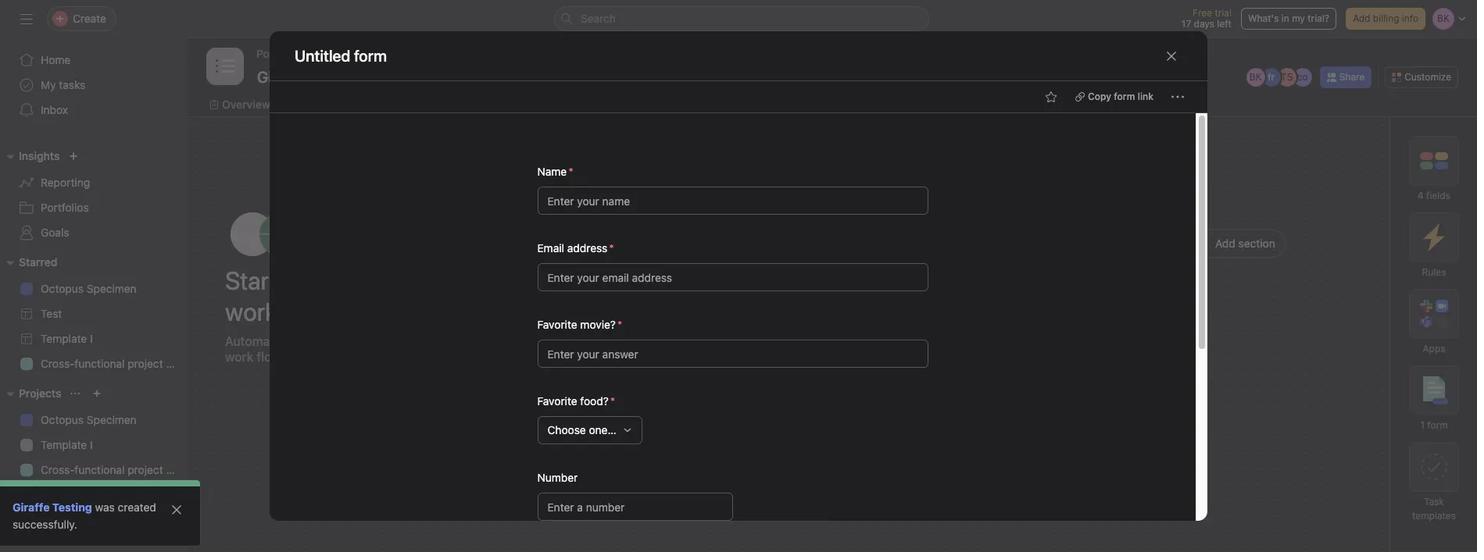 Task type: locate. For each thing, give the bounding box(es) containing it.
17
[[1181, 18, 1191, 30]]

1 horizontal spatial marketing
[[320, 47, 371, 60]]

your up two minutes
[[374, 266, 421, 295]]

2 octopus specimen link from the top
[[9, 408, 178, 433]]

cross-
[[41, 357, 75, 370], [41, 463, 75, 477]]

created
[[118, 501, 156, 514]]

invite
[[44, 525, 72, 538]]

1 vertical spatial template i link
[[9, 433, 178, 458]]

functional inside projects element
[[75, 463, 125, 477]]

plan
[[166, 357, 187, 370], [166, 463, 187, 477]]

bk
[[1249, 71, 1262, 83]]

template i link down test
[[9, 327, 178, 352]]

specimen for template i
[[87, 413, 137, 427]]

overview link
[[209, 96, 270, 113]]

octopus specimen
[[41, 282, 137, 295], [41, 413, 137, 427]]

1 horizontal spatial portfolios link
[[256, 45, 305, 63]]

1 octopus specimen from the top
[[41, 282, 137, 295]]

cross-functional project plan down 'test' link
[[41, 357, 187, 370]]

template i
[[41, 332, 93, 345], [41, 438, 93, 452]]

tasks inside how are tasks being added to this project?
[[647, 227, 684, 245]]

giraffe testing link
[[13, 501, 92, 514]]

1 vertical spatial template
[[41, 438, 87, 452]]

1 vertical spatial to
[[972, 327, 981, 339]]

was
[[95, 501, 115, 514]]

1 template from the top
[[41, 332, 87, 345]]

in inside "start building your workflow in two minutes automate your team's process and keep work flowing."
[[328, 297, 347, 327]]

specimen up 'test' link
[[87, 282, 137, 295]]

marketing for marketing dashboards
[[41, 488, 91, 502]]

0 vertical spatial octopus
[[41, 282, 84, 295]]

1 horizontal spatial section
[[1238, 237, 1275, 250]]

octopus specimen for template i
[[41, 413, 137, 427]]

1 vertical spatial octopus specimen link
[[9, 408, 178, 433]]

2 octopus from the top
[[41, 413, 84, 427]]

octopus inside projects element
[[41, 413, 84, 427]]

insights element
[[0, 142, 188, 249]]

0 vertical spatial cross-functional project plan link
[[9, 352, 187, 377]]

add for add section
[[1215, 237, 1235, 250]]

i inside starred 'element'
[[90, 332, 93, 345]]

1 horizontal spatial to
[[972, 327, 981, 339]]

add to starred image
[[393, 70, 406, 83], [1045, 91, 1057, 103]]

0 horizontal spatial form
[[1114, 91, 1135, 102]]

1 vertical spatial cross-functional project plan
[[41, 463, 187, 477]]

form inside button
[[1114, 91, 1135, 102]]

your
[[374, 266, 421, 295], [285, 334, 310, 349]]

1 horizontal spatial add
[[1353, 13, 1370, 24]]

1 vertical spatial project
[[128, 463, 163, 477]]

1 specimen from the top
[[87, 282, 137, 295]]

copy
[[1088, 91, 1111, 102]]

team's
[[314, 334, 353, 349]]

octopus specimen inside projects element
[[41, 413, 137, 427]]

1 horizontal spatial add to starred image
[[1045, 91, 1057, 103]]

0 vertical spatial cross-functional project plan
[[41, 357, 187, 370]]

1 vertical spatial add to starred image
[[1045, 91, 1057, 103]]

1 horizontal spatial portfolios
[[256, 47, 305, 60]]

search button
[[554, 6, 929, 31]]

projects
[[19, 387, 61, 400]]

portfolios link right list image
[[256, 45, 305, 63]]

1 i from the top
[[90, 332, 93, 345]]

octopus specimen inside starred 'element'
[[41, 282, 137, 295]]

this
[[984, 327, 1001, 339]]

functional down 'test' link
[[75, 357, 125, 370]]

2 project from the top
[[128, 463, 163, 477]]

0 vertical spatial octopus specimen
[[41, 282, 137, 295]]

to left this
[[972, 327, 981, 339]]

1 vertical spatial add
[[1215, 237, 1235, 250]]

left
[[1217, 18, 1232, 30]]

octopus specimen link
[[9, 277, 178, 302], [9, 408, 178, 433]]

section inside button
[[1238, 237, 1275, 250]]

your left team's
[[285, 334, 310, 349]]

octopus specimen link up test
[[9, 277, 178, 302]]

add inside add billing info button
[[1353, 13, 1370, 24]]

2 i from the top
[[90, 438, 93, 452]]

tasks right my
[[59, 78, 85, 91]]

octopus specimen down projects
[[41, 413, 137, 427]]

cross-functional project plan up dashboards
[[41, 463, 187, 477]]

1 vertical spatial cross-
[[41, 463, 75, 477]]

invite button
[[15, 518, 82, 546]]

1 vertical spatial portfolios
[[41, 201, 89, 214]]

tasks right incomplete in the bottom of the page
[[966, 287, 989, 299]]

2 template i from the top
[[41, 438, 93, 452]]

add
[[1353, 13, 1370, 24], [1215, 237, 1235, 250]]

project up dashboards
[[128, 463, 163, 477]]

should
[[1067, 327, 1097, 339]]

workflow
[[225, 297, 322, 327]]

2 template from the top
[[41, 438, 87, 452]]

reporting
[[41, 176, 90, 189]]

to inside how are tasks being added to this project?
[[779, 227, 793, 245]]

share
[[1339, 71, 1365, 83]]

template down projects
[[41, 438, 87, 452]]

cross- up giraffe testing link
[[41, 463, 75, 477]]

4 fields
[[1418, 190, 1450, 202]]

0 vertical spatial cross-
[[41, 357, 75, 370]]

form right the 1
[[1427, 420, 1448, 431]]

octopus up test
[[41, 282, 84, 295]]

i inside projects element
[[90, 438, 93, 452]]

1 vertical spatial form
[[1427, 420, 1448, 431]]

1 cross- from the top
[[41, 357, 75, 370]]

octopus down projects
[[41, 413, 84, 427]]

cross-functional project plan link
[[9, 352, 187, 377], [9, 458, 187, 483]]

1 horizontal spatial form
[[1427, 420, 1448, 431]]

0 vertical spatial plan
[[166, 357, 187, 370]]

octopus
[[41, 282, 84, 295], [41, 413, 84, 427]]

0 vertical spatial in
[[1282, 13, 1289, 24]]

0 vertical spatial template
[[41, 332, 87, 345]]

1 vertical spatial octopus specimen
[[41, 413, 137, 427]]

octopus inside starred 'element'
[[41, 282, 84, 295]]

2 template i link from the top
[[9, 433, 178, 458]]

octopus for starred
[[41, 282, 84, 295]]

2 octopus specimen from the top
[[41, 413, 137, 427]]

marketing
[[320, 47, 371, 60], [41, 488, 91, 502]]

1 horizontal spatial in
[[1282, 13, 1289, 24]]

specimen
[[87, 282, 137, 295], [87, 413, 137, 427]]

2 plan from the top
[[166, 463, 187, 477]]

0 vertical spatial project
[[128, 357, 163, 370]]

fields
[[1426, 190, 1450, 202]]

1 template i link from the top
[[9, 327, 178, 352]]

1 vertical spatial in
[[328, 297, 347, 327]]

0 horizontal spatial in
[[328, 297, 347, 327]]

close this dialog image
[[1165, 50, 1178, 62]]

1 functional from the top
[[75, 357, 125, 370]]

0 vertical spatial i
[[90, 332, 93, 345]]

project inside starred 'element'
[[128, 357, 163, 370]]

fr
[[1268, 71, 1275, 83]]

add section button
[[1186, 230, 1285, 258]]

marketing dashboard link
[[320, 45, 427, 63]]

template i link up marketing dashboards
[[9, 433, 178, 458]]

1 plan from the top
[[166, 357, 187, 370]]

1 vertical spatial cross-functional project plan link
[[9, 458, 187, 483]]

0 vertical spatial your
[[374, 266, 421, 295]]

None text field
[[253, 63, 363, 91]]

form left the link
[[1114, 91, 1135, 102]]

add inside add section button
[[1215, 237, 1235, 250]]

2 cross- from the top
[[41, 463, 75, 477]]

1 vertical spatial section
[[936, 255, 979, 269]]

templates
[[1412, 510, 1456, 522]]

portfolios link down 'reporting'
[[9, 195, 178, 220]]

1 vertical spatial your
[[285, 334, 310, 349]]

add to starred image left copy
[[1045, 91, 1057, 103]]

0 horizontal spatial to
[[779, 227, 793, 245]]

1 octopus from the top
[[41, 282, 84, 295]]

what
[[1042, 327, 1064, 339]]

1 cross-functional project plan from the top
[[41, 357, 187, 370]]

3 incomplete tasks
[[906, 287, 989, 299]]

section inside button
[[936, 255, 979, 269]]

marketing dashboards link
[[9, 483, 178, 508]]

cross- inside starred 'element'
[[41, 357, 75, 370]]

0 horizontal spatial add to starred image
[[393, 70, 406, 83]]

i up marketing dashboards
[[90, 438, 93, 452]]

tasks up this project?
[[647, 227, 684, 245]]

i down 'test' link
[[90, 332, 93, 345]]

cross-functional project plan link down 'test' link
[[9, 352, 187, 377]]

0 vertical spatial to
[[779, 227, 793, 245]]

happen
[[890, 342, 924, 353]]

1 vertical spatial marketing
[[41, 488, 91, 502]]

0 horizontal spatial section
[[936, 255, 979, 269]]

to
[[779, 227, 793, 245], [972, 327, 981, 339]]

template i link
[[9, 327, 178, 352], [9, 433, 178, 458]]

1 vertical spatial plan
[[166, 463, 187, 477]]

0 vertical spatial octopus specimen link
[[9, 277, 178, 302]]

in left my
[[1282, 13, 1289, 24]]

starred element
[[0, 249, 188, 380]]

2 functional from the top
[[75, 463, 125, 477]]

work flowing.
[[225, 350, 303, 364]]

plan inside starred 'element'
[[166, 357, 187, 370]]

1 vertical spatial template i
[[41, 438, 93, 452]]

portfolios down 'reporting'
[[41, 201, 89, 214]]

start
[[225, 266, 277, 295]]

1 vertical spatial i
[[90, 438, 93, 452]]

hide sidebar image
[[20, 13, 33, 25]]

projects element
[[0, 380, 188, 553]]

0 vertical spatial form
[[1114, 91, 1135, 102]]

task templates
[[1412, 496, 1456, 522]]

functional inside starred 'element'
[[75, 357, 125, 370]]

plan inside projects element
[[166, 463, 187, 477]]

1 vertical spatial functional
[[75, 463, 125, 477]]

0 horizontal spatial your
[[285, 334, 310, 349]]

functional for 2nd cross-functional project plan link from the bottom
[[75, 357, 125, 370]]

successfully.
[[13, 518, 77, 531]]

cross- inside projects element
[[41, 463, 75, 477]]

4
[[1418, 190, 1424, 202]]

specimen inside projects element
[[87, 413, 137, 427]]

in
[[1282, 13, 1289, 24], [328, 297, 347, 327]]

0 vertical spatial template i
[[41, 332, 93, 345]]

added
[[731, 227, 775, 245]]

plan for first cross-functional project plan link from the bottom
[[166, 463, 187, 477]]

goals
[[41, 226, 69, 239]]

in inside what's in my trial? button
[[1282, 13, 1289, 24]]

template inside starred 'element'
[[41, 332, 87, 345]]

functional up marketing dashboards
[[75, 463, 125, 477]]

portfolios right list image
[[256, 47, 305, 60]]

2 cross-functional project plan from the top
[[41, 463, 187, 477]]

i
[[90, 332, 93, 345], [90, 438, 93, 452]]

template down test
[[41, 332, 87, 345]]

0 horizontal spatial add
[[1215, 237, 1235, 250]]

specimen inside starred 'element'
[[87, 282, 137, 295]]

goals link
[[9, 220, 178, 245]]

0 vertical spatial specimen
[[87, 282, 137, 295]]

1 project from the top
[[128, 357, 163, 370]]

0 vertical spatial section
[[1238, 237, 1275, 250]]

in up team's
[[328, 297, 347, 327]]

0 vertical spatial template i link
[[9, 327, 178, 352]]

to right added
[[779, 227, 793, 245]]

add to starred image down dashboard
[[393, 70, 406, 83]]

inbox
[[41, 103, 68, 116]]

0 vertical spatial portfolios link
[[256, 45, 305, 63]]

cross-functional project plan link up marketing dashboards
[[9, 458, 187, 483]]

tasks left move
[[919, 327, 943, 339]]

0 horizontal spatial portfolios
[[41, 201, 89, 214]]

octopus specimen up 'test' link
[[41, 282, 137, 295]]

what's in my trial? button
[[1241, 8, 1336, 30]]

1 vertical spatial specimen
[[87, 413, 137, 427]]

projects button
[[0, 385, 61, 403]]

cross-functional project plan
[[41, 357, 187, 370], [41, 463, 187, 477]]

marketing for marketing dashboard
[[320, 47, 371, 60]]

testing
[[52, 501, 92, 514]]

1 vertical spatial octopus
[[41, 413, 84, 427]]

portfolios link
[[256, 45, 305, 63], [9, 195, 178, 220]]

1 vertical spatial portfolios link
[[9, 195, 178, 220]]

1 template i from the top
[[41, 332, 93, 345]]

template
[[41, 332, 87, 345], [41, 438, 87, 452]]

0 vertical spatial add
[[1353, 13, 1370, 24]]

0 vertical spatial functional
[[75, 357, 125, 370]]

functional
[[75, 357, 125, 370], [75, 463, 125, 477]]

marketing inside projects element
[[41, 488, 91, 502]]

1 octopus specimen link from the top
[[9, 277, 178, 302]]

2 specimen from the top
[[87, 413, 137, 427]]

template i up marketing dashboards link
[[41, 438, 93, 452]]

specimen up dashboards
[[87, 413, 137, 427]]

template i link inside starred 'element'
[[9, 327, 178, 352]]

dashboards
[[94, 488, 153, 502]]

cross- up projects
[[41, 357, 75, 370]]

0 vertical spatial marketing
[[320, 47, 371, 60]]

search
[[581, 12, 616, 25]]

specimen for test
[[87, 282, 137, 295]]

octopus specimen link down projects
[[9, 408, 178, 433]]

project down 'test' link
[[128, 357, 163, 370]]

template i down test
[[41, 332, 93, 345]]

0 horizontal spatial marketing
[[41, 488, 91, 502]]



Task type: vqa. For each thing, say whether or not it's contained in the screenshot.
bug image
no



Task type: describe. For each thing, give the bounding box(es) containing it.
free
[[1193, 7, 1212, 19]]

insights
[[19, 149, 60, 163]]

what's in my trial?
[[1248, 13, 1329, 24]]

start building your workflow in two minutes automate your team's process and keep work flowing.
[[225, 266, 483, 364]]

incomplete
[[914, 287, 963, 299]]

close image
[[170, 504, 183, 517]]

1 cross-functional project plan link from the top
[[9, 352, 187, 377]]

move
[[945, 327, 970, 339]]

my tasks link
[[9, 73, 178, 98]]

automatically?
[[926, 342, 992, 353]]

3
[[906, 287, 912, 299]]

to inside when tasks move to this section, what should happen automatically?
[[972, 327, 981, 339]]

process
[[356, 334, 402, 349]]

untitled section button
[[887, 248, 1129, 276]]

info
[[1402, 13, 1418, 24]]

octopus specimen link for template i
[[9, 408, 178, 433]]

home
[[41, 53, 71, 66]]

starred button
[[0, 253, 57, 272]]

copy form link button
[[1068, 86, 1161, 108]]

1
[[1420, 420, 1425, 431]]

octopus for projects
[[41, 413, 84, 427]]

copy form link
[[1088, 91, 1154, 102]]

marketing dashboard
[[320, 47, 427, 60]]

dashboard
[[373, 47, 427, 60]]

section,
[[1003, 327, 1039, 339]]

giraffe
[[13, 501, 50, 514]]

rules
[[1422, 266, 1446, 278]]

cross-functional project plan inside projects element
[[41, 463, 187, 477]]

keep
[[430, 334, 459, 349]]

untitled form
[[295, 46, 387, 64]]

more actions image
[[1171, 91, 1184, 103]]

being
[[688, 227, 727, 245]]

task
[[1424, 496, 1444, 508]]

1 form
[[1420, 420, 1448, 431]]

1 horizontal spatial your
[[374, 266, 421, 295]]

trial
[[1215, 7, 1232, 19]]

when tasks move to this section, what should happen automatically?
[[890, 327, 1097, 353]]

2 cross-functional project plan link from the top
[[9, 458, 187, 483]]

reporting link
[[9, 170, 178, 195]]

template i inside starred 'element'
[[41, 332, 93, 345]]

overview
[[222, 98, 270, 111]]

giraffe testing
[[13, 501, 92, 514]]

starred
[[19, 256, 57, 269]]

add for add billing info
[[1353, 13, 1370, 24]]

was created successfully.
[[13, 501, 156, 531]]

are
[[621, 227, 643, 245]]

global element
[[0, 38, 188, 132]]

test
[[41, 307, 62, 320]]

my tasks
[[41, 78, 85, 91]]

insights button
[[0, 147, 60, 166]]

0 vertical spatial portfolios
[[256, 47, 305, 60]]

section for add section
[[1238, 237, 1275, 250]]

add section
[[1215, 237, 1275, 250]]

cross-functional project plan inside starred 'element'
[[41, 357, 187, 370]]

0 horizontal spatial portfolios link
[[9, 195, 178, 220]]

how
[[585, 227, 617, 245]]

form for copy
[[1114, 91, 1135, 102]]

co
[[1297, 71, 1308, 83]]

my
[[1292, 13, 1305, 24]]

ts
[[1281, 71, 1293, 83]]

untitled
[[887, 255, 933, 269]]

functional for first cross-functional project plan link from the bottom
[[75, 463, 125, 477]]

plan for 2nd cross-functional project plan link from the bottom
[[166, 357, 187, 370]]

home link
[[9, 48, 178, 73]]

when
[[890, 327, 916, 339]]

search list box
[[554, 6, 929, 31]]

tasks inside the global element
[[59, 78, 85, 91]]

section for untitled section
[[936, 255, 979, 269]]

tasks inside when tasks move to this section, what should happen automatically?
[[919, 327, 943, 339]]

marketing dashboards
[[41, 488, 153, 502]]

0 vertical spatial add to starred image
[[393, 70, 406, 83]]

octopus specimen link for test
[[9, 277, 178, 302]]

how are tasks being added to this project?
[[585, 227, 793, 267]]

link
[[1138, 91, 1154, 102]]

share button
[[1320, 66, 1372, 88]]

octopus specimen for test
[[41, 282, 137, 295]]

test link
[[9, 302, 178, 327]]

billing
[[1373, 13, 1399, 24]]

inbox link
[[9, 98, 178, 123]]

portfolios inside insights element
[[41, 201, 89, 214]]

add billing info
[[1353, 13, 1418, 24]]

template inside projects element
[[41, 438, 87, 452]]

list image
[[216, 57, 234, 76]]

untitled form dialog
[[270, 31, 1207, 521]]

free trial 17 days left
[[1181, 7, 1232, 30]]

apps
[[1423, 343, 1445, 355]]

my
[[41, 78, 56, 91]]

form for 1
[[1427, 420, 1448, 431]]

trial?
[[1308, 13, 1329, 24]]

what's
[[1248, 13, 1279, 24]]

automate
[[225, 334, 281, 349]]

untitled section
[[887, 255, 979, 269]]

building
[[283, 266, 368, 295]]

template i inside projects element
[[41, 438, 93, 452]]

forms
[[568, 340, 597, 352]]

add billing info button
[[1346, 8, 1425, 30]]

and
[[406, 334, 427, 349]]

this project?
[[646, 249, 733, 267]]



